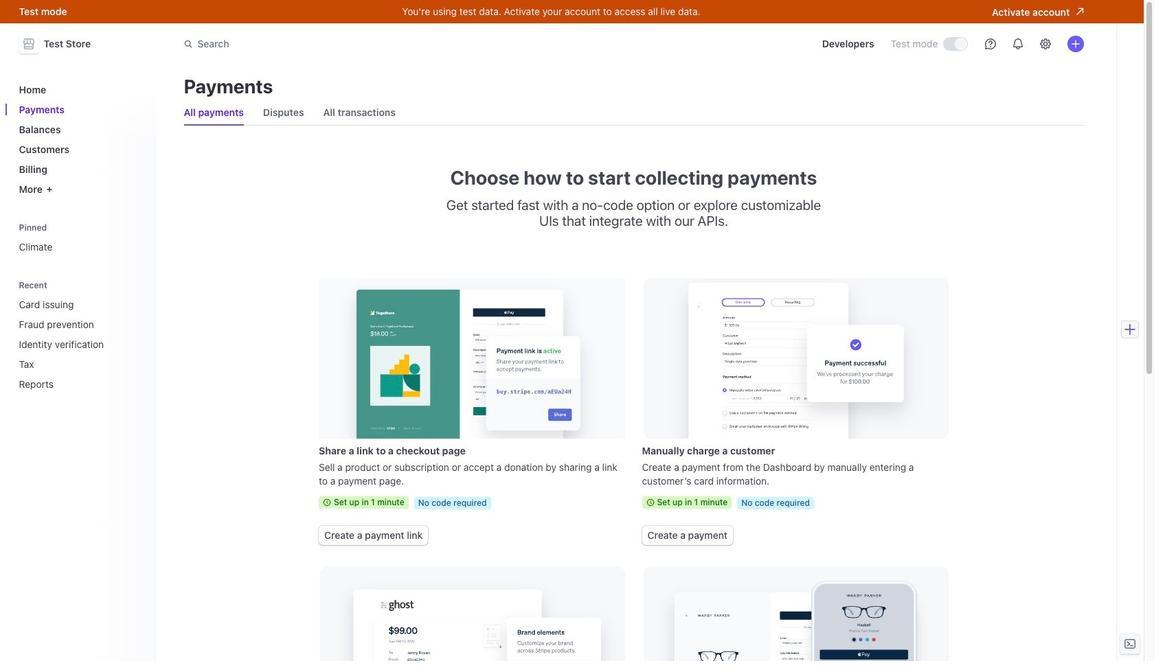 Task type: vqa. For each thing, say whether or not it's contained in the screenshot.
2nd Recent element from the bottom
yes



Task type: describe. For each thing, give the bounding box(es) containing it.
pinned element
[[13, 218, 148, 258]]

edit pins image
[[134, 224, 143, 232]]

Search text field
[[176, 31, 563, 57]]



Task type: locate. For each thing, give the bounding box(es) containing it.
tab list
[[184, 100, 1084, 126]]

core navigation links element
[[13, 78, 148, 201]]

2 recent element from the top
[[13, 293, 148, 396]]

settings image
[[1040, 38, 1051, 49]]

None search field
[[176, 31, 563, 57]]

recent element
[[13, 276, 148, 396], [13, 293, 148, 396]]

notifications image
[[1012, 38, 1023, 49]]

clear history image
[[134, 281, 143, 290]]

Test mode checkbox
[[944, 38, 967, 50]]

1 recent element from the top
[[13, 276, 148, 396]]

help image
[[985, 38, 996, 49]]



